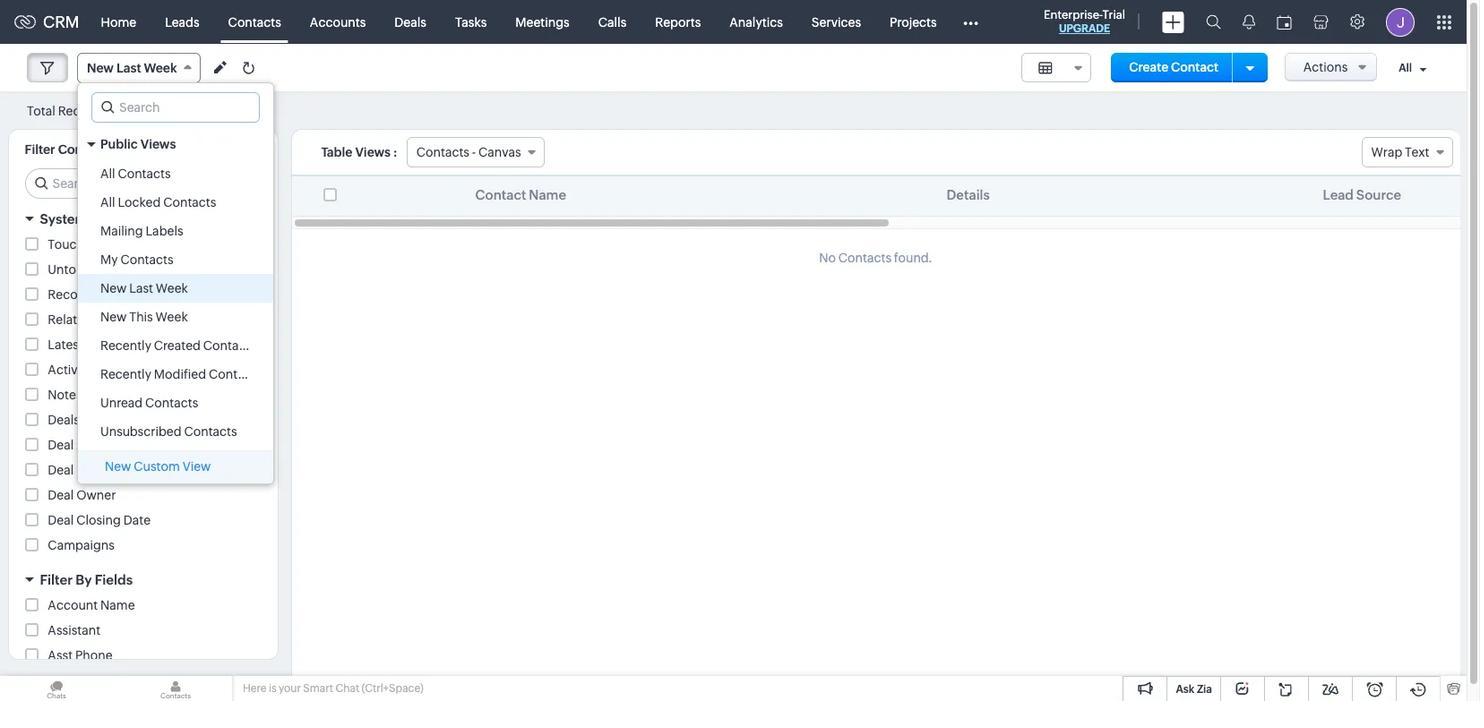 Task type: describe. For each thing, give the bounding box(es) containing it.
create contact button
[[1112, 53, 1237, 82]]

smart
[[303, 683, 333, 696]]

asst phone
[[48, 649, 113, 663]]

reports
[[655, 15, 701, 29]]

accounts
[[310, 15, 366, 29]]

analytics
[[730, 15, 783, 29]]

recently created contacts option
[[78, 332, 273, 360]]

contacts link
[[214, 0, 296, 43]]

locked
[[118, 195, 161, 210]]

labels
[[146, 224, 183, 238]]

enterprise-trial upgrade
[[1044, 8, 1126, 35]]

asst
[[48, 649, 73, 663]]

touched
[[48, 238, 99, 252]]

services link
[[798, 0, 876, 43]]

0 vertical spatial search text field
[[92, 93, 259, 122]]

fields
[[95, 573, 133, 588]]

signals element
[[1232, 0, 1266, 44]]

views for table
[[355, 145, 391, 160]]

chat
[[336, 683, 360, 696]]

filter for filter contacts by
[[25, 143, 55, 157]]

create menu image
[[1162, 11, 1185, 33]]

new this week option
[[78, 303, 273, 332]]

services
[[812, 15, 861, 29]]

public views button
[[78, 129, 273, 160]]

stage
[[76, 463, 110, 478]]

all for all contacts
[[100, 167, 115, 181]]

public
[[100, 137, 138, 151]]

untouched records
[[48, 263, 164, 277]]

new this week
[[100, 310, 188, 324]]

mailing labels option
[[78, 217, 273, 246]]

unsubscribed
[[100, 425, 182, 439]]

account
[[48, 599, 98, 613]]

new last week inside new last week option
[[100, 281, 188, 296]]

records for untouched
[[116, 263, 164, 277]]

last inside field
[[116, 61, 141, 75]]

here is your smart chat (ctrl+space)
[[243, 683, 424, 696]]

text
[[1405, 145, 1430, 160]]

recently for recently created contacts
[[100, 339, 151, 353]]

status
[[120, 338, 157, 352]]

chats image
[[0, 677, 113, 702]]

contacts inside field
[[416, 145, 470, 160]]

latest email status
[[48, 338, 157, 352]]

date
[[123, 514, 151, 528]]

contacts inside "my contacts" option
[[120, 253, 174, 267]]

new inside option
[[100, 281, 127, 296]]

week for new this week "option"
[[156, 310, 188, 324]]

-
[[472, 145, 476, 160]]

contacts left by
[[58, 143, 112, 157]]

assistant
[[48, 624, 101, 638]]

1 vertical spatial action
[[145, 313, 184, 327]]

home
[[101, 15, 136, 29]]

records for total
[[58, 104, 106, 118]]

my
[[100, 253, 118, 267]]

signals image
[[1243, 14, 1256, 30]]

defined
[[90, 212, 141, 227]]

reports link
[[641, 0, 715, 43]]

Other Modules field
[[952, 8, 990, 36]]

1 horizontal spatial deals
[[395, 15, 427, 29]]

related
[[48, 313, 92, 327]]

lead
[[1323, 187, 1354, 203]]

recently created contacts
[[100, 339, 256, 353]]

here
[[243, 683, 267, 696]]

accounts link
[[296, 0, 380, 43]]

calls
[[598, 15, 627, 29]]

deal amount
[[48, 438, 124, 453]]

campaigns
[[48, 539, 115, 553]]

record action
[[48, 288, 131, 302]]

created
[[154, 339, 201, 353]]

touched records
[[48, 238, 150, 252]]

0 horizontal spatial contact
[[475, 187, 527, 203]]

views for public
[[141, 137, 176, 151]]

new last week option
[[78, 274, 273, 303]]

name for contact name
[[529, 187, 567, 203]]

all contacts
[[100, 167, 171, 181]]

source
[[1357, 187, 1402, 203]]

all for all locked contacts
[[100, 195, 115, 210]]

contact inside button
[[1171, 60, 1219, 74]]

deals link
[[380, 0, 441, 43]]

custom
[[134, 460, 180, 474]]

ask zia
[[1176, 684, 1213, 696]]

contacts image
[[119, 677, 232, 702]]

canvas
[[479, 145, 521, 160]]

1 vertical spatial search text field
[[26, 169, 263, 198]]

found.
[[894, 251, 933, 265]]

owner
[[76, 488, 116, 503]]

Wrap Text field
[[1362, 137, 1453, 168]]

projects link
[[876, 0, 952, 43]]

activities
[[48, 363, 101, 377]]

new custom view
[[105, 460, 211, 474]]

amount
[[76, 438, 124, 453]]

recently modified contacts option
[[78, 360, 273, 389]]

wrap
[[1372, 145, 1403, 160]]

last inside option
[[129, 281, 153, 296]]

wrap text
[[1372, 145, 1430, 160]]

recently modified contacts
[[100, 367, 262, 382]]

all locked contacts option
[[78, 188, 273, 217]]

upgrade
[[1059, 22, 1111, 35]]

week for new last week option
[[156, 281, 188, 296]]

zia
[[1197, 684, 1213, 696]]

phone
[[75, 649, 113, 663]]

ask
[[1176, 684, 1195, 696]]

new down amount at the bottom
[[105, 460, 131, 474]]

new last week inside new last week field
[[87, 61, 177, 75]]

1 vertical spatial deals
[[48, 413, 80, 428]]

enterprise-
[[1044, 8, 1103, 22]]

contacts inside recently modified contacts option
[[209, 367, 262, 382]]

latest
[[48, 338, 83, 352]]

contacts inside recently created contacts option
[[203, 339, 256, 353]]

record
[[48, 288, 90, 302]]

deal owner
[[48, 488, 116, 503]]

public views
[[100, 137, 176, 151]]

actions
[[1304, 60, 1348, 74]]

:
[[394, 145, 398, 160]]



Task type: vqa. For each thing, say whether or not it's contained in the screenshot.
Accounts link at the left top of page
yes



Task type: locate. For each thing, give the bounding box(es) containing it.
records for touched
[[102, 238, 150, 252]]

by
[[115, 143, 130, 157]]

name for account name
[[100, 599, 135, 613]]

view
[[183, 460, 211, 474]]

0 horizontal spatial views
[[141, 137, 176, 151]]

contacts right created on the left of page
[[203, 339, 256, 353]]

week down new last week option
[[156, 310, 188, 324]]

all locked contacts
[[100, 195, 216, 210]]

3 deal from the top
[[48, 488, 74, 503]]

contact
[[1171, 60, 1219, 74], [475, 187, 527, 203]]

my contacts
[[100, 253, 174, 267]]

new last week up 0
[[87, 61, 177, 75]]

0 horizontal spatial name
[[100, 599, 135, 613]]

system defined filters button
[[9, 203, 277, 235]]

all down profile image
[[1399, 62, 1413, 75]]

untouched
[[48, 263, 113, 277]]

0 horizontal spatial deals
[[48, 413, 80, 428]]

Search text field
[[92, 93, 259, 122], [26, 169, 263, 198]]

deal for deal closing date
[[48, 514, 74, 528]]

week up new this week "option"
[[156, 281, 188, 296]]

new up 0
[[87, 61, 114, 75]]

action up related records action
[[92, 288, 131, 302]]

2 vertical spatial all
[[100, 195, 115, 210]]

recently down related records action
[[100, 339, 151, 353]]

0 vertical spatial filter
[[25, 143, 55, 157]]

closing
[[76, 514, 121, 528]]

filter for filter by fields
[[40, 573, 73, 588]]

1 vertical spatial contact
[[475, 187, 527, 203]]

records up latest email status
[[95, 313, 143, 327]]

search text field up system defined filters dropdown button
[[26, 169, 263, 198]]

is
[[269, 683, 277, 696]]

recently for recently modified contacts
[[100, 367, 151, 382]]

1 horizontal spatial contact
[[1171, 60, 1219, 74]]

name down fields
[[100, 599, 135, 613]]

calls link
[[584, 0, 641, 43]]

filter contacts by
[[25, 143, 130, 157]]

meetings link
[[501, 0, 584, 43]]

1 vertical spatial filter
[[40, 573, 73, 588]]

deal for deal stage
[[48, 463, 74, 478]]

views
[[141, 137, 176, 151], [355, 145, 391, 160]]

no
[[819, 251, 836, 265]]

projects
[[890, 15, 937, 29]]

new down the untouched records
[[100, 281, 127, 296]]

all down by
[[100, 167, 115, 181]]

contact name
[[475, 187, 567, 203]]

records down mailing labels
[[116, 263, 164, 277]]

public views region
[[78, 160, 273, 446]]

all
[[1399, 62, 1413, 75], [100, 167, 115, 181], [100, 195, 115, 210]]

deal up campaigns
[[48, 514, 74, 528]]

all up system defined filters
[[100, 195, 115, 210]]

week inside "option"
[[156, 310, 188, 324]]

crm link
[[14, 13, 79, 31]]

2 deal from the top
[[48, 463, 74, 478]]

new last week up new this week
[[100, 281, 188, 296]]

records for related
[[95, 313, 143, 327]]

week down leads
[[144, 61, 177, 75]]

name down the contacts - canvas field
[[529, 187, 567, 203]]

deal for deal owner
[[48, 488, 74, 503]]

deal for deal amount
[[48, 438, 74, 453]]

my contacts option
[[78, 246, 273, 274]]

0 vertical spatial contact
[[1171, 60, 1219, 74]]

contacts right no
[[839, 251, 892, 265]]

contacts right modified
[[209, 367, 262, 382]]

contacts - canvas
[[416, 145, 521, 160]]

0
[[109, 104, 117, 118]]

None field
[[1021, 53, 1091, 82]]

name
[[529, 187, 567, 203], [100, 599, 135, 613]]

2 recently from the top
[[100, 367, 151, 382]]

filter by fields
[[40, 573, 133, 588]]

week
[[144, 61, 177, 75], [156, 281, 188, 296], [156, 310, 188, 324]]

all inside option
[[100, 195, 115, 210]]

0 vertical spatial last
[[116, 61, 141, 75]]

contacts inside 'contacts' link
[[228, 15, 281, 29]]

week inside field
[[144, 61, 177, 75]]

search image
[[1206, 14, 1222, 30]]

0 vertical spatial deals
[[395, 15, 427, 29]]

home link
[[87, 0, 151, 43]]

profile element
[[1376, 0, 1426, 43]]

contacts inside unread contacts option
[[145, 396, 198, 410]]

new inside field
[[87, 61, 114, 75]]

tasks link
[[441, 0, 501, 43]]

0 vertical spatial name
[[529, 187, 567, 203]]

last
[[116, 61, 141, 75], [129, 281, 153, 296]]

filters
[[144, 212, 184, 227]]

1 vertical spatial week
[[156, 281, 188, 296]]

new
[[87, 61, 114, 75], [100, 281, 127, 296], [100, 310, 127, 324], [105, 460, 131, 474]]

crm
[[43, 13, 79, 31]]

deals down notes
[[48, 413, 80, 428]]

unsubscribed contacts option
[[78, 418, 273, 446]]

tasks
[[455, 15, 487, 29]]

contacts up view
[[184, 425, 237, 439]]

table
[[321, 145, 353, 160]]

contacts inside unsubscribed contacts option
[[184, 425, 237, 439]]

create menu element
[[1152, 0, 1196, 43]]

views inside public views dropdown button
[[141, 137, 176, 151]]

1 recently from the top
[[100, 339, 151, 353]]

new left this
[[100, 310, 127, 324]]

contacts up locked
[[118, 167, 171, 181]]

deals
[[395, 15, 427, 29], [48, 413, 80, 428]]

by
[[76, 573, 92, 588]]

search element
[[1196, 0, 1232, 44]]

action
[[92, 288, 131, 302], [145, 313, 184, 327]]

deal
[[48, 438, 74, 453], [48, 463, 74, 478], [48, 488, 74, 503], [48, 514, 74, 528]]

profile image
[[1387, 8, 1415, 36]]

views right by
[[141, 137, 176, 151]]

contacts up unsubscribed contacts
[[145, 396, 198, 410]]

modified
[[154, 367, 206, 382]]

create
[[1130, 60, 1169, 74]]

1 vertical spatial recently
[[100, 367, 151, 382]]

your
[[279, 683, 301, 696]]

last up 0
[[116, 61, 141, 75]]

mailing
[[100, 224, 143, 238]]

1 vertical spatial name
[[100, 599, 135, 613]]

this
[[129, 310, 153, 324]]

system defined filters
[[40, 212, 184, 227]]

new custom view link
[[78, 452, 273, 484]]

recently up unread
[[100, 367, 151, 382]]

contacts left -
[[416, 145, 470, 160]]

contact down 'canvas'
[[475, 187, 527, 203]]

total
[[27, 104, 55, 118]]

1 horizontal spatial action
[[145, 313, 184, 327]]

all for all
[[1399, 62, 1413, 75]]

contacts inside all locked contacts option
[[163, 195, 216, 210]]

lead source
[[1323, 187, 1402, 203]]

contacts down mailing labels
[[120, 253, 174, 267]]

records
[[58, 104, 106, 118], [102, 238, 150, 252], [116, 263, 164, 277], [95, 313, 143, 327]]

New Last Week field
[[77, 53, 200, 83]]

deal up deal stage
[[48, 438, 74, 453]]

last up this
[[129, 281, 153, 296]]

deal stage
[[48, 463, 110, 478]]

filter
[[25, 143, 55, 157], [40, 573, 73, 588]]

unread contacts option
[[78, 389, 273, 418]]

contact right create
[[1171, 60, 1219, 74]]

email
[[86, 338, 118, 352]]

filter left by
[[40, 573, 73, 588]]

deal left stage
[[48, 463, 74, 478]]

4 deal from the top
[[48, 514, 74, 528]]

Contacts - Canvas field
[[407, 137, 545, 168]]

new inside "option"
[[100, 310, 127, 324]]

1 horizontal spatial views
[[355, 145, 391, 160]]

records up my contacts
[[102, 238, 150, 252]]

filter down "total"
[[25, 143, 55, 157]]

recently inside option
[[100, 339, 151, 353]]

0 vertical spatial new last week
[[87, 61, 177, 75]]

records left 0
[[58, 104, 106, 118]]

1 vertical spatial all
[[100, 167, 115, 181]]

1 horizontal spatial name
[[529, 187, 567, 203]]

deal down deal stage
[[48, 488, 74, 503]]

new last week
[[87, 61, 177, 75], [100, 281, 188, 296]]

0 vertical spatial all
[[1399, 62, 1413, 75]]

1 vertical spatial last
[[129, 281, 153, 296]]

0 horizontal spatial action
[[92, 288, 131, 302]]

deals left tasks
[[395, 15, 427, 29]]

recently inside option
[[100, 367, 151, 382]]

size image
[[1038, 60, 1053, 76]]

unread contacts
[[100, 396, 198, 410]]

deal closing date
[[48, 514, 151, 528]]

filter inside dropdown button
[[40, 573, 73, 588]]

1 deal from the top
[[48, 438, 74, 453]]

2 vertical spatial week
[[156, 310, 188, 324]]

total records 0
[[27, 104, 117, 118]]

calendar image
[[1277, 15, 1292, 29]]

mailing labels
[[100, 224, 183, 238]]

related records action
[[48, 313, 184, 327]]

unread
[[100, 396, 143, 410]]

leads link
[[151, 0, 214, 43]]

contacts right leads link
[[228, 15, 281, 29]]

contacts up filters
[[163, 195, 216, 210]]

search text field up public views dropdown button
[[92, 93, 259, 122]]

filter by fields button
[[9, 565, 277, 596]]

account name
[[48, 599, 135, 613]]

week inside option
[[156, 281, 188, 296]]

table views :
[[321, 145, 398, 160]]

action up recently created contacts option
[[145, 313, 184, 327]]

0 vertical spatial week
[[144, 61, 177, 75]]

system
[[40, 212, 87, 227]]

0 vertical spatial recently
[[100, 339, 151, 353]]

trial
[[1103, 8, 1126, 22]]

views left : on the top left
[[355, 145, 391, 160]]

1 vertical spatial new last week
[[100, 281, 188, 296]]

notes
[[48, 388, 82, 402]]

0 vertical spatial action
[[92, 288, 131, 302]]



